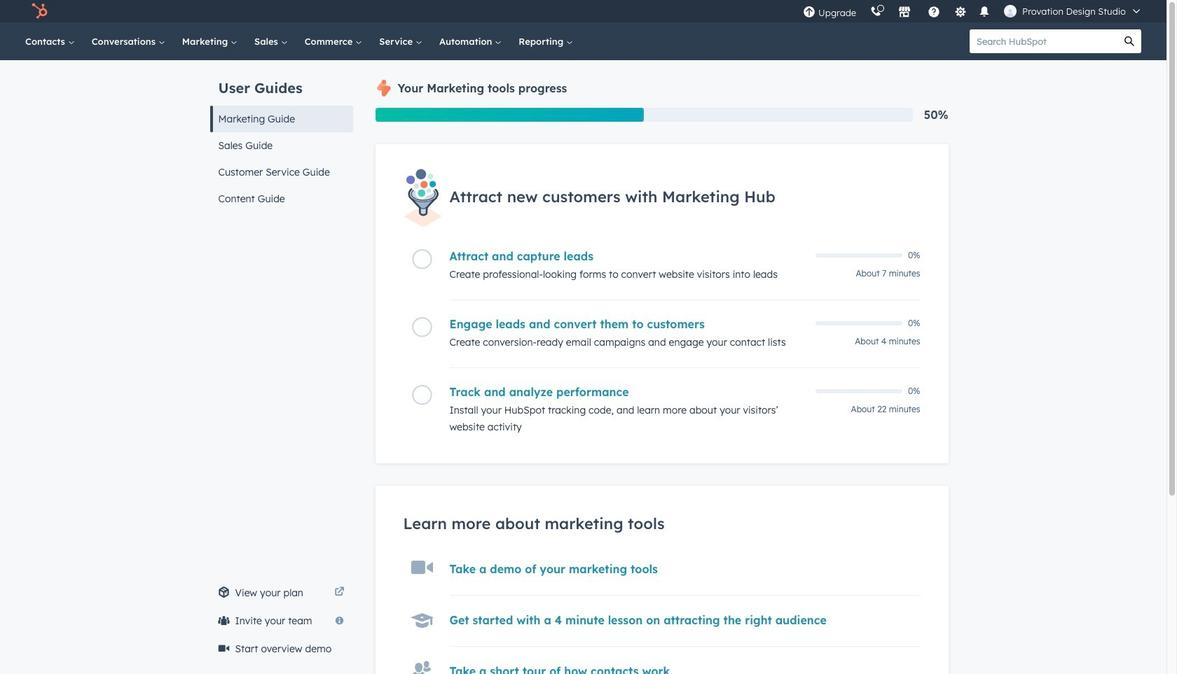 Task type: vqa. For each thing, say whether or not it's contained in the screenshot.
menu
yes



Task type: describe. For each thing, give the bounding box(es) containing it.
user guides element
[[210, 60, 353, 212]]

james peterson image
[[1004, 5, 1017, 18]]

marketplaces image
[[899, 6, 911, 19]]



Task type: locate. For each thing, give the bounding box(es) containing it.
menu
[[796, 0, 1150, 22]]

Search HubSpot search field
[[970, 29, 1118, 53]]

link opens in a new window image
[[335, 588, 344, 599]]

link opens in a new window image
[[335, 585, 344, 602]]

progress bar
[[375, 108, 644, 122]]



